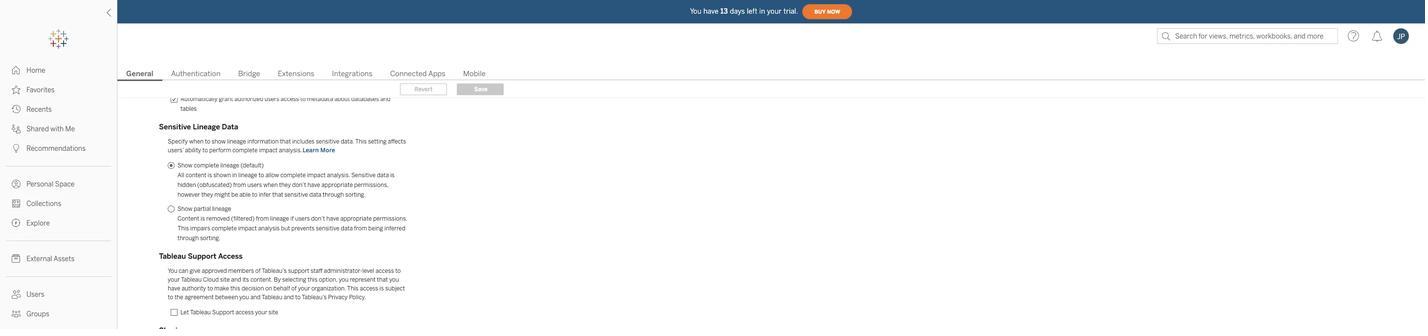 Task type: describe. For each thing, give the bounding box(es) containing it.
permissions.
[[373, 216, 407, 223]]

grant
[[219, 96, 233, 103]]

learn
[[303, 147, 319, 154]]

cloud
[[203, 277, 219, 284]]

0 horizontal spatial tableau's
[[262, 268, 287, 275]]

from inside show complete lineage (default) all content is shown in lineage to allow complete impact analysis. sensitive data is hidden (obfuscated) from users when they don't have appropriate permissions, however they might be able to infer that sensitive data through sorting.
[[233, 182, 246, 189]]

make
[[214, 286, 229, 293]]

to left the at left
[[168, 295, 173, 301]]

authorized
[[235, 96, 263, 103]]

tableau up can
[[159, 252, 186, 261]]

sorting. inside show partial lineage content is removed (filtered) from lineage if users don't have appropriate permissions. this impairs complete impact analysis but prevents sensitive data from being inferred through sorting.
[[200, 235, 221, 242]]

explore
[[26, 220, 50, 228]]

on
[[265, 286, 272, 293]]

complete inside show partial lineage content is removed (filtered) from lineage if users don't have appropriate permissions. this impairs complete impact analysis but prevents sensitive data from being inferred through sorting.
[[212, 226, 237, 232]]

sensitive lineage data option group
[[168, 161, 408, 244]]

personal space link
[[0, 175, 117, 194]]

tableau down agreement
[[190, 310, 211, 317]]

content
[[178, 216, 199, 223]]

your down on
[[255, 310, 267, 317]]

in inside show complete lineage (default) all content is shown in lineage to allow complete impact analysis. sensitive data is hidden (obfuscated) from users when they don't have appropriate permissions, however they might be able to infer that sensitive data through sorting.
[[232, 172, 237, 179]]

analysis. inside show complete lineage (default) all content is shown in lineage to allow complete impact analysis. sensitive data is hidden (obfuscated) from users when they don't have appropriate permissions, however they might be able to infer that sensitive data through sorting.
[[327, 172, 350, 179]]

external assets link
[[0, 250, 117, 269]]

being
[[368, 226, 383, 232]]

by text only_f5he34f image for recommendations
[[12, 144, 21, 153]]

0 vertical spatial sensitive
[[159, 123, 191, 132]]

about
[[334, 96, 350, 103]]

content
[[186, 172, 206, 179]]

lineage up shown
[[220, 162, 239, 169]]

tables
[[181, 106, 197, 113]]

represent
[[350, 277, 376, 284]]

main navigation. press the up and down arrow keys to access links. element
[[0, 61, 117, 330]]

staff
[[311, 268, 323, 275]]

to right ability
[[203, 147, 208, 154]]

home
[[26, 67, 45, 75]]

buy now
[[815, 9, 841, 15]]

give
[[190, 268, 201, 275]]

affects
[[388, 138, 406, 145]]

1 horizontal spatial you
[[339, 277, 349, 284]]

data
[[222, 123, 238, 132]]

connected apps
[[390, 69, 446, 78]]

sub-spaces tab list
[[117, 68, 1426, 81]]

by text only_f5he34f image for recents
[[12, 105, 21, 114]]

13
[[721, 7, 728, 15]]

and inside automatically grant authorized users access to metadata about databases and tables
[[380, 96, 391, 103]]

recommendations
[[26, 145, 86, 153]]

but
[[281, 226, 290, 232]]

sensitive lineage data
[[159, 123, 238, 132]]

lineage up removed
[[212, 206, 231, 213]]

shared with me
[[26, 125, 75, 134]]

general
[[126, 69, 153, 78]]

assets
[[54, 255, 75, 264]]

extensions
[[278, 69, 315, 78]]

(filtered)
[[231, 216, 255, 223]]

setting
[[368, 138, 387, 145]]

navigation panel element
[[0, 29, 117, 330]]

personal space
[[26, 181, 75, 189]]

perform
[[209, 147, 231, 154]]

revert
[[415, 86, 433, 93]]

impact for analysis.
[[259, 147, 278, 154]]

have left the 13
[[704, 7, 719, 15]]

to up subject
[[395, 268, 401, 275]]

by text only_f5he34f image for shared with me
[[12, 125, 21, 134]]

be
[[231, 192, 238, 199]]

users inside show partial lineage content is removed (filtered) from lineage if users don't have appropriate permissions. this impairs complete impact analysis but prevents sensitive data from being inferred through sorting.
[[295, 216, 310, 223]]

through inside show complete lineage (default) all content is shown in lineage to allow complete impact analysis. sensitive data is hidden (obfuscated) from users when they don't have appropriate permissions, however they might be able to infer that sensitive data through sorting.
[[323, 192, 344, 199]]

show for show partial lineage content is removed (filtered) from lineage if users don't have appropriate permissions. this impairs complete impact analysis but prevents sensitive data from being inferred through sorting.
[[178, 206, 193, 213]]

to left allow
[[259, 172, 264, 179]]

tableau support access
[[159, 252, 243, 261]]

connected
[[390, 69, 427, 78]]

lineage up but
[[270, 216, 289, 223]]

appropriate inside show complete lineage (default) all content is shown in lineage to allow complete impact analysis. sensitive data is hidden (obfuscated) from users when they don't have appropriate permissions, however they might be able to infer that sensitive data through sorting.
[[322, 182, 353, 189]]

don't inside show complete lineage (default) all content is shown in lineage to allow complete impact analysis. sensitive data is hidden (obfuscated) from users when they don't have appropriate permissions, however they might be able to infer that sensitive data through sorting.
[[292, 182, 306, 189]]

through inside show partial lineage content is removed (filtered) from lineage if users don't have appropriate permissions. this impairs complete impact analysis but prevents sensitive data from being inferred through sorting.
[[178, 235, 199, 242]]

this inside you can give approved members of tableau's support staff administrator-level access to your tableau cloud site and its content. by selecting this option, you represent that you have authority to make this decision on behalf of your organization. this access is subject to the agreement between you and tableau and to tableau's privacy policy.
[[347, 286, 359, 293]]

impact for analysis
[[238, 226, 257, 232]]

inferred
[[385, 226, 406, 232]]

decision
[[242, 286, 264, 293]]

you for you have 13 days left in your trial.
[[690, 7, 702, 15]]

authentication
[[171, 69, 221, 78]]

access inside automatically grant authorized users access to metadata about databases and tables
[[281, 96, 299, 103]]

data.
[[341, 138, 354, 145]]

shared with me link
[[0, 119, 117, 139]]

show complete lineage (default) all content is shown in lineage to allow complete impact analysis. sensitive data is hidden (obfuscated) from users when they don't have appropriate permissions, however they might be able to infer that sensitive data through sorting.
[[178, 162, 395, 199]]

0 horizontal spatial you
[[239, 295, 249, 301]]

and down behalf on the left bottom of page
[[284, 295, 294, 301]]

automatically
[[181, 96, 218, 103]]

its
[[243, 277, 249, 284]]

all
[[178, 172, 184, 179]]

collections
[[26, 200, 61, 208]]

and down decision
[[250, 295, 261, 301]]

metadata
[[307, 96, 333, 103]]

show partial lineage content is removed (filtered) from lineage if users don't have appropriate permissions. this impairs complete impact analysis but prevents sensitive data from being inferred through sorting.
[[178, 206, 407, 242]]

2 horizontal spatial you
[[389, 277, 399, 284]]

by text only_f5he34f image for favorites
[[12, 86, 21, 94]]

however
[[178, 192, 200, 199]]

by text only_f5he34f image for collections
[[12, 200, 21, 208]]

databases
[[351, 96, 379, 103]]

sensitive inside show complete lineage (default) all content is shown in lineage to allow complete impact analysis. sensitive data is hidden (obfuscated) from users when they don't have appropriate permissions, however they might be able to infer that sensitive data through sorting.
[[351, 172, 376, 179]]

recommendations link
[[0, 139, 117, 159]]

lineage down (default) at the left of the page
[[238, 172, 257, 179]]

have inside show complete lineage (default) all content is shown in lineage to allow complete impact analysis. sensitive data is hidden (obfuscated) from users when they don't have appropriate permissions, however they might be able to infer that sensitive data through sorting.
[[308, 182, 320, 189]]

ability
[[185, 147, 201, 154]]

access
[[218, 252, 243, 261]]

by
[[274, 277, 281, 284]]

permissions,
[[354, 182, 389, 189]]

analysis. inside the specify when to show lineage information that includes sensitive data. this setting affects users' ability to perform complete impact analysis.
[[279, 147, 302, 154]]

integrations
[[332, 69, 373, 78]]

access down represent
[[360, 286, 378, 293]]

sensitive inside show complete lineage (default) all content is shown in lineage to allow complete impact analysis. sensitive data is hidden (obfuscated) from users when they don't have appropriate permissions, however they might be able to infer that sensitive data through sorting.
[[285, 192, 308, 199]]

is up the '(obfuscated)'
[[208, 172, 212, 179]]

site inside you can give approved members of tableau's support staff administrator-level access to your tableau cloud site and its content. by selecting this option, you represent that you have authority to make this decision on behalf of your organization. this access is subject to the agreement between you and tableau and to tableau's privacy policy.
[[220, 277, 230, 284]]

collections link
[[0, 194, 117, 214]]

by text only_f5he34f image for users
[[12, 291, 21, 299]]

by text only_f5he34f image for explore
[[12, 219, 21, 228]]

impairs
[[190, 226, 210, 232]]

partial
[[194, 206, 211, 213]]

specify
[[168, 138, 188, 145]]

days
[[730, 7, 745, 15]]

space
[[55, 181, 75, 189]]

mobile
[[463, 69, 486, 78]]

groups link
[[0, 305, 117, 324]]

includes
[[292, 138, 315, 145]]

content.
[[250, 277, 273, 284]]

have inside show partial lineage content is removed (filtered) from lineage if users don't have appropriate permissions. this impairs complete impact analysis but prevents sensitive data from being inferred through sorting.
[[327, 216, 339, 223]]

users
[[26, 291, 44, 299]]

users inside show complete lineage (default) all content is shown in lineage to allow complete impact analysis. sensitive data is hidden (obfuscated) from users when they don't have appropriate permissions, however they might be able to infer that sensitive data through sorting.
[[247, 182, 262, 189]]

shown
[[213, 172, 231, 179]]

access right the level
[[376, 268, 394, 275]]



Task type: locate. For each thing, give the bounding box(es) containing it.
tableau
[[159, 252, 186, 261], [181, 277, 202, 284], [262, 295, 282, 301], [190, 310, 211, 317]]

to inside automatically grant authorized users access to metadata about databases and tables
[[300, 96, 306, 103]]

users right the authorized
[[265, 96, 279, 103]]

hidden
[[178, 182, 196, 189]]

you for you can give approved members of tableau's support staff administrator-level access to your tableau cloud site and its content. by selecting this option, you represent that you have authority to make this decision on behalf of your organization. this access is subject to the agreement between you and tableau and to tableau's privacy policy.
[[168, 268, 177, 275]]

appropriate
[[322, 182, 353, 189], [341, 216, 372, 223]]

from up be
[[233, 182, 246, 189]]

0 vertical spatial you
[[690, 7, 702, 15]]

behalf
[[274, 286, 290, 293]]

sensitive up more at left
[[316, 138, 340, 145]]

2 horizontal spatial data
[[377, 172, 389, 179]]

that left includes
[[280, 138, 291, 145]]

0 horizontal spatial don't
[[292, 182, 306, 189]]

6 by text only_f5he34f image from the top
[[12, 291, 21, 299]]

by text only_f5he34f image inside collections "link"
[[12, 200, 21, 208]]

support
[[288, 268, 309, 275]]

lineage down data
[[227, 138, 246, 145]]

have up the at left
[[168, 286, 180, 293]]

2 vertical spatial this
[[347, 286, 359, 293]]

personal
[[26, 181, 54, 189]]

show inside show complete lineage (default) all content is shown in lineage to allow complete impact analysis. sensitive data is hidden (obfuscated) from users when they don't have appropriate permissions, however they might be able to infer that sensitive data through sorting.
[[178, 162, 193, 169]]

0 horizontal spatial you
[[168, 268, 177, 275]]

impact inside show partial lineage content is removed (filtered) from lineage if users don't have appropriate permissions. this impairs complete impact analysis but prevents sensitive data from being inferred through sorting.
[[238, 226, 257, 232]]

users inside automatically grant authorized users access to metadata about databases and tables
[[265, 96, 279, 103]]

1 vertical spatial sorting.
[[200, 235, 221, 242]]

now
[[827, 9, 841, 15]]

that up subject
[[377, 277, 388, 284]]

this up "policy."
[[347, 286, 359, 293]]

by text only_f5he34f image for home
[[12, 66, 21, 75]]

able
[[239, 192, 251, 199]]

0 horizontal spatial they
[[201, 192, 213, 199]]

site down on
[[269, 310, 278, 317]]

they down allow
[[279, 182, 291, 189]]

privacy
[[328, 295, 348, 301]]

0 vertical spatial appropriate
[[322, 182, 353, 189]]

1 horizontal spatial from
[[256, 216, 269, 223]]

5 by text only_f5he34f image from the top
[[12, 310, 21, 319]]

(default)
[[241, 162, 264, 169]]

1 vertical spatial through
[[178, 235, 199, 242]]

complete inside the specify when to show lineage information that includes sensitive data. this setting affects users' ability to perform complete impact analysis.
[[233, 147, 258, 154]]

this
[[355, 138, 367, 145], [178, 226, 189, 232], [347, 286, 359, 293]]

tableau's up by
[[262, 268, 287, 275]]

is
[[208, 172, 212, 179], [390, 172, 395, 179], [201, 216, 205, 223], [380, 286, 384, 293]]

1 vertical spatial support
[[212, 310, 234, 317]]

of
[[255, 268, 261, 275], [292, 286, 297, 293]]

0 vertical spatial don't
[[292, 182, 306, 189]]

0 vertical spatial of
[[255, 268, 261, 275]]

if
[[291, 216, 294, 223]]

1 vertical spatial data
[[309, 192, 322, 199]]

lineage
[[193, 123, 220, 132]]

you inside you can give approved members of tableau's support staff administrator-level access to your tableau cloud site and its content. by selecting this option, you represent that you have authority to make this decision on behalf of your organization. this access is subject to the agreement between you and tableau and to tableau's privacy policy.
[[168, 268, 177, 275]]

by text only_f5he34f image for groups
[[12, 310, 21, 319]]

to left show
[[205, 138, 210, 145]]

buy
[[815, 9, 826, 15]]

2 by text only_f5he34f image from the top
[[12, 105, 21, 114]]

0 vertical spatial show
[[178, 162, 193, 169]]

allow
[[266, 172, 279, 179]]

to right able
[[252, 192, 258, 199]]

bridge
[[238, 69, 260, 78]]

1 horizontal spatial of
[[292, 286, 297, 293]]

1 horizontal spatial impact
[[259, 147, 278, 154]]

left
[[747, 7, 758, 15]]

1 vertical spatial in
[[232, 172, 237, 179]]

complete right allow
[[281, 172, 306, 179]]

1 vertical spatial sensitive
[[285, 192, 308, 199]]

1 horizontal spatial sensitive
[[351, 172, 376, 179]]

2 vertical spatial data
[[341, 226, 353, 232]]

complete up content
[[194, 162, 219, 169]]

1 horizontal spatial don't
[[311, 216, 325, 223]]

2 vertical spatial sensitive
[[316, 226, 340, 232]]

2 vertical spatial impact
[[238, 226, 257, 232]]

external assets
[[26, 255, 75, 264]]

lineage inside the specify when to show lineage information that includes sensitive data. this setting affects users' ability to perform complete impact analysis.
[[227, 138, 246, 145]]

0 horizontal spatial data
[[309, 192, 322, 199]]

1 vertical spatial of
[[292, 286, 297, 293]]

0 horizontal spatial this
[[230, 286, 240, 293]]

can
[[179, 268, 188, 275]]

1 vertical spatial when
[[264, 182, 278, 189]]

when inside show complete lineage (default) all content is shown in lineage to allow complete impact analysis. sensitive data is hidden (obfuscated) from users when they don't have appropriate permissions, however they might be able to infer that sensitive data through sorting.
[[264, 182, 278, 189]]

main content
[[117, 49, 1426, 330]]

to down "cloud"
[[208, 286, 213, 293]]

sorting. inside show complete lineage (default) all content is shown in lineage to allow complete impact analysis. sensitive data is hidden (obfuscated) from users when they don't have appropriate permissions, however they might be able to infer that sensitive data through sorting.
[[345, 192, 366, 199]]

2 vertical spatial that
[[377, 277, 388, 284]]

2 vertical spatial users
[[295, 216, 310, 223]]

0 horizontal spatial when
[[189, 138, 204, 145]]

users link
[[0, 285, 117, 305]]

by text only_f5he34f image inside home link
[[12, 66, 21, 75]]

subject
[[385, 286, 405, 293]]

tableau up 'authority'
[[181, 277, 202, 284]]

users up prevents
[[295, 216, 310, 223]]

0 vertical spatial this
[[355, 138, 367, 145]]

1 horizontal spatial in
[[760, 7, 766, 15]]

when inside the specify when to show lineage information that includes sensitive data. this setting affects users' ability to perform complete impact analysis.
[[189, 138, 204, 145]]

1 horizontal spatial site
[[269, 310, 278, 317]]

don't
[[292, 182, 306, 189], [311, 216, 325, 223]]

through down "impairs"
[[178, 235, 199, 242]]

navigation
[[117, 67, 1426, 81]]

0 horizontal spatial sorting.
[[200, 235, 221, 242]]

analysis.
[[279, 147, 302, 154], [327, 172, 350, 179]]

information
[[247, 138, 279, 145]]

let
[[181, 310, 189, 317]]

sensitive up if
[[285, 192, 308, 199]]

1 vertical spatial this
[[178, 226, 189, 232]]

0 vertical spatial data
[[377, 172, 389, 179]]

in right "left"
[[760, 7, 766, 15]]

0 vertical spatial analysis.
[[279, 147, 302, 154]]

of up 'content.' on the bottom of page
[[255, 268, 261, 275]]

site up make
[[220, 277, 230, 284]]

members
[[228, 268, 254, 275]]

4 by text only_f5he34f image from the top
[[12, 200, 21, 208]]

3 by text only_f5he34f image from the top
[[12, 180, 21, 189]]

by text only_f5he34f image inside groups link
[[12, 310, 21, 319]]

navigation containing general
[[117, 67, 1426, 81]]

impact inside the specify when to show lineage information that includes sensitive data. this setting affects users' ability to perform complete impact analysis.
[[259, 147, 278, 154]]

buy now button
[[802, 4, 853, 20]]

by text only_f5he34f image left shared
[[12, 125, 21, 134]]

support up give
[[188, 252, 217, 261]]

this right data.
[[355, 138, 367, 145]]

and right databases in the top left of the page
[[380, 96, 391, 103]]

1 horizontal spatial they
[[279, 182, 291, 189]]

analysis. down more at left
[[327, 172, 350, 179]]

by text only_f5he34f image left explore
[[12, 219, 21, 228]]

0 horizontal spatial of
[[255, 268, 261, 275]]

complete up (default) at the left of the page
[[233, 147, 258, 154]]

is down "partial"
[[201, 216, 205, 223]]

by text only_f5he34f image
[[12, 86, 21, 94], [12, 144, 21, 153], [12, 180, 21, 189], [12, 219, 21, 228], [12, 310, 21, 319]]

0 vertical spatial users
[[265, 96, 279, 103]]

this
[[308, 277, 318, 284], [230, 286, 240, 293]]

by text only_f5he34f image inside recents link
[[12, 105, 21, 114]]

2 horizontal spatial users
[[295, 216, 310, 223]]

you
[[690, 7, 702, 15], [168, 268, 177, 275]]

0 vertical spatial from
[[233, 182, 246, 189]]

2 horizontal spatial impact
[[307, 172, 326, 179]]

data left being
[[341, 226, 353, 232]]

(obfuscated)
[[197, 182, 232, 189]]

1 horizontal spatial tableau's
[[302, 295, 327, 301]]

sensitive inside show partial lineage content is removed (filtered) from lineage if users don't have appropriate permissions. this impairs complete impact analysis but prevents sensitive data from being inferred through sorting.
[[316, 226, 340, 232]]

by text only_f5he34f image for external assets
[[12, 255, 21, 264]]

support down between
[[212, 310, 234, 317]]

complete down removed
[[212, 226, 237, 232]]

0 vertical spatial that
[[280, 138, 291, 145]]

users up able
[[247, 182, 262, 189]]

2 show from the top
[[178, 206, 193, 213]]

infer
[[259, 192, 271, 199]]

data
[[377, 172, 389, 179], [309, 192, 322, 199], [341, 226, 353, 232]]

trial.
[[784, 7, 799, 15]]

you down 'administrator-'
[[339, 277, 349, 284]]

sorting.
[[345, 192, 366, 199], [200, 235, 221, 242]]

by text only_f5he34f image inside recommendations link
[[12, 144, 21, 153]]

learn more
[[303, 147, 335, 154]]

might
[[214, 192, 230, 199]]

to down "selecting"
[[295, 295, 301, 301]]

0 horizontal spatial site
[[220, 277, 230, 284]]

is left subject
[[380, 286, 384, 293]]

analysis. down includes
[[279, 147, 302, 154]]

access down between
[[236, 310, 254, 317]]

4 by text only_f5he34f image from the top
[[12, 219, 21, 228]]

approved
[[202, 268, 227, 275]]

by text only_f5he34f image left recommendations
[[12, 144, 21, 153]]

automatically grant authorized users access to metadata about databases and tables
[[181, 96, 391, 113]]

0 vertical spatial support
[[188, 252, 217, 261]]

0 vertical spatial in
[[760, 7, 766, 15]]

1 vertical spatial site
[[269, 310, 278, 317]]

favorites
[[26, 86, 55, 94]]

sensitive right prevents
[[316, 226, 340, 232]]

0 vertical spatial tableau's
[[262, 268, 287, 275]]

you down decision
[[239, 295, 249, 301]]

1 vertical spatial that
[[272, 192, 283, 199]]

by text only_f5he34f image left users
[[12, 291, 21, 299]]

1 vertical spatial don't
[[311, 216, 325, 223]]

by text only_f5he34f image inside personal space link
[[12, 180, 21, 189]]

access down the extensions
[[281, 96, 299, 103]]

by text only_f5he34f image inside "users" link
[[12, 291, 21, 299]]

impact down the information
[[259, 147, 278, 154]]

by text only_f5he34f image inside the external assets 'link'
[[12, 255, 21, 264]]

site
[[220, 277, 230, 284], [269, 310, 278, 317]]

1 horizontal spatial you
[[690, 7, 702, 15]]

1 by text only_f5he34f image from the top
[[12, 66, 21, 75]]

apps
[[428, 69, 446, 78]]

impact inside show complete lineage (default) all content is shown in lineage to allow complete impact analysis. sensitive data is hidden (obfuscated) from users when they don't have appropriate permissions, however they might be able to infer that sensitive data through sorting.
[[307, 172, 326, 179]]

don't up prevents
[[311, 216, 325, 223]]

that inside you can give approved members of tableau's support staff administrator-level access to your tableau cloud site and its content. by selecting this option, you represent that you have authority to make this decision on behalf of your organization. this access is subject to the agreement between you and tableau and to tableau's privacy policy.
[[377, 277, 388, 284]]

by text only_f5he34f image left home
[[12, 66, 21, 75]]

by text only_f5he34f image inside shared with me link
[[12, 125, 21, 134]]

data inside show partial lineage content is removed (filtered) from lineage if users don't have appropriate permissions. this impairs complete impact analysis but prevents sensitive data from being inferred through sorting.
[[341, 226, 353, 232]]

1 vertical spatial impact
[[307, 172, 326, 179]]

when down allow
[[264, 182, 278, 189]]

0 horizontal spatial through
[[178, 235, 199, 242]]

is down the affects
[[390, 172, 395, 179]]

1 vertical spatial you
[[168, 268, 177, 275]]

and left its
[[231, 277, 241, 284]]

0 horizontal spatial sensitive
[[159, 123, 191, 132]]

0 horizontal spatial analysis.
[[279, 147, 302, 154]]

is inside show partial lineage content is removed (filtered) from lineage if users don't have appropriate permissions. this impairs complete impact analysis but prevents sensitive data from being inferred through sorting.
[[201, 216, 205, 223]]

sorting. down permissions,
[[345, 192, 366, 199]]

revert button
[[400, 84, 447, 95]]

you left can
[[168, 268, 177, 275]]

show
[[178, 162, 193, 169], [178, 206, 193, 213]]

by text only_f5he34f image for personal space
[[12, 180, 21, 189]]

sorting. down "impairs"
[[200, 235, 221, 242]]

0 horizontal spatial in
[[232, 172, 237, 179]]

1 vertical spatial tableau's
[[302, 295, 327, 301]]

1 vertical spatial from
[[256, 216, 269, 223]]

tableau down on
[[262, 295, 282, 301]]

lineage
[[227, 138, 246, 145], [220, 162, 239, 169], [238, 172, 257, 179], [212, 206, 231, 213], [270, 216, 289, 223]]

1 vertical spatial show
[[178, 206, 193, 213]]

learn more link
[[302, 147, 336, 155]]

this down "content"
[[178, 226, 189, 232]]

show up "content"
[[178, 206, 193, 213]]

your left trial. in the right of the page
[[767, 7, 782, 15]]

let tableau support access your site
[[181, 310, 278, 317]]

1 vertical spatial analysis.
[[327, 172, 350, 179]]

1 vertical spatial users
[[247, 182, 262, 189]]

1 horizontal spatial data
[[341, 226, 353, 232]]

to left metadata
[[300, 96, 306, 103]]

you up subject
[[389, 277, 399, 284]]

main content containing general
[[117, 49, 1426, 330]]

your down "selecting"
[[298, 286, 310, 293]]

have inside you can give approved members of tableau's support staff administrator-level access to your tableau cloud site and its content. by selecting this option, you represent that you have authority to make this decision on behalf of your organization. this access is subject to the agreement between you and tableau and to tableau's privacy policy.
[[168, 286, 180, 293]]

when up ability
[[189, 138, 204, 145]]

show up all
[[178, 162, 193, 169]]

administrator-
[[324, 268, 362, 275]]

that inside show complete lineage (default) all content is shown in lineage to allow complete impact analysis. sensitive data is hidden (obfuscated) from users when they don't have appropriate permissions, however they might be able to infer that sensitive data through sorting.
[[272, 192, 283, 199]]

1 horizontal spatial analysis.
[[327, 172, 350, 179]]

1 horizontal spatial when
[[264, 182, 278, 189]]

don't inside show partial lineage content is removed (filtered) from lineage if users don't have appropriate permissions. this impairs complete impact analysis but prevents sensitive data from being inferred through sorting.
[[311, 216, 325, 223]]

appropriate up being
[[341, 216, 372, 223]]

in
[[760, 7, 766, 15], [232, 172, 237, 179]]

1 show from the top
[[178, 162, 193, 169]]

the
[[175, 295, 183, 301]]

0 vertical spatial impact
[[259, 147, 278, 154]]

0 vertical spatial sorting.
[[345, 192, 366, 199]]

5 by text only_f5he34f image from the top
[[12, 255, 21, 264]]

1 vertical spatial this
[[230, 286, 240, 293]]

0 horizontal spatial from
[[233, 182, 246, 189]]

appropriate inside show partial lineage content is removed (filtered) from lineage if users don't have appropriate permissions. this impairs complete impact analysis but prevents sensitive data from being inferred through sorting.
[[341, 216, 372, 223]]

through down more at left
[[323, 192, 344, 199]]

option,
[[319, 277, 338, 284]]

by text only_f5he34f image left the favorites
[[12, 86, 21, 94]]

favorites link
[[0, 80, 117, 100]]

external
[[26, 255, 52, 264]]

appropriate left permissions,
[[322, 182, 353, 189]]

to
[[300, 96, 306, 103], [205, 138, 210, 145], [203, 147, 208, 154], [259, 172, 264, 179], [252, 192, 258, 199], [395, 268, 401, 275], [208, 286, 213, 293], [168, 295, 173, 301], [295, 295, 301, 301]]

level
[[362, 268, 374, 275]]

you left the 13
[[690, 7, 702, 15]]

by text only_f5he34f image left recents
[[12, 105, 21, 114]]

0 vertical spatial when
[[189, 138, 204, 145]]

from left being
[[354, 226, 367, 232]]

you can give approved members of tableau's support staff administrator-level access to your tableau cloud site and its content. by selecting this option, you represent that you have authority to make this decision on behalf of your organization. this access is subject to the agreement between you and tableau and to tableau's privacy policy.
[[168, 268, 405, 301]]

sensitive up specify
[[159, 123, 191, 132]]

users'
[[168, 147, 184, 154]]

between
[[215, 295, 238, 301]]

in right shown
[[232, 172, 237, 179]]

0 horizontal spatial users
[[247, 182, 262, 189]]

have right if
[[327, 216, 339, 223]]

2 by text only_f5he34f image from the top
[[12, 144, 21, 153]]

by text only_f5he34f image
[[12, 66, 21, 75], [12, 105, 21, 114], [12, 125, 21, 134], [12, 200, 21, 208], [12, 255, 21, 264], [12, 291, 21, 299]]

they down the '(obfuscated)'
[[201, 192, 213, 199]]

that inside the specify when to show lineage information that includes sensitive data. this setting affects users' ability to perform complete impact analysis.
[[280, 138, 291, 145]]

that right the "infer" on the bottom left of the page
[[272, 192, 283, 199]]

this inside the specify when to show lineage information that includes sensitive data. this setting affects users' ability to perform complete impact analysis.
[[355, 138, 367, 145]]

by text only_f5he34f image left "personal"
[[12, 180, 21, 189]]

more
[[321, 147, 335, 154]]

support
[[188, 252, 217, 261], [212, 310, 234, 317]]

this inside show partial lineage content is removed (filtered) from lineage if users don't have appropriate permissions. this impairs complete impact analysis but prevents sensitive data from being inferred through sorting.
[[178, 226, 189, 232]]

by text only_f5he34f image inside favorites link
[[12, 86, 21, 94]]

by text only_f5he34f image left "external"
[[12, 255, 21, 264]]

sensitive inside the specify when to show lineage information that includes sensitive data. this setting affects users' ability to perform complete impact analysis.
[[316, 138, 340, 145]]

1 by text only_f5he34f image from the top
[[12, 86, 21, 94]]

of down "selecting"
[[292, 286, 297, 293]]

0 vertical spatial they
[[279, 182, 291, 189]]

authority
[[182, 286, 206, 293]]

from
[[233, 182, 246, 189], [256, 216, 269, 223], [354, 226, 367, 232]]

show inside show partial lineage content is removed (filtered) from lineage if users don't have appropriate permissions. this impairs complete impact analysis but prevents sensitive data from being inferred through sorting.
[[178, 206, 193, 213]]

data up prevents
[[309, 192, 322, 199]]

from up analysis in the bottom left of the page
[[256, 216, 269, 223]]

1 vertical spatial sensitive
[[351, 172, 376, 179]]

3 by text only_f5he34f image from the top
[[12, 125, 21, 134]]

specify when to show lineage information that includes sensitive data. this setting affects users' ability to perform complete impact analysis.
[[168, 138, 406, 154]]

0 vertical spatial site
[[220, 277, 230, 284]]

tableau's down organization. at bottom
[[302, 295, 327, 301]]

1 horizontal spatial sorting.
[[345, 192, 366, 199]]

0 vertical spatial this
[[308, 277, 318, 284]]

home link
[[0, 61, 117, 80]]

1 horizontal spatial this
[[308, 277, 318, 284]]

analysis
[[258, 226, 280, 232]]

0 vertical spatial through
[[323, 192, 344, 199]]

is inside you can give approved members of tableau's support staff administrator-level access to your tableau cloud site and its content. by selecting this option, you represent that you have authority to make this decision on behalf of your organization. this access is subject to the agreement between you and tableau and to tableau's privacy policy.
[[380, 286, 384, 293]]

this up between
[[230, 286, 240, 293]]

0 horizontal spatial impact
[[238, 226, 257, 232]]

0 vertical spatial sensitive
[[316, 138, 340, 145]]

2 horizontal spatial from
[[354, 226, 367, 232]]

1 horizontal spatial through
[[323, 192, 344, 199]]

have
[[704, 7, 719, 15], [308, 182, 320, 189], [327, 216, 339, 223], [168, 286, 180, 293]]

show for show complete lineage (default) all content is shown in lineage to allow complete impact analysis. sensitive data is hidden (obfuscated) from users when they don't have appropriate permissions, however they might be able to infer that sensitive data through sorting.
[[178, 162, 193, 169]]

impact down learn more link
[[307, 172, 326, 179]]

1 horizontal spatial users
[[265, 96, 279, 103]]

by text only_f5he34f image inside explore 'link'
[[12, 219, 21, 228]]

you have 13 days left in your trial.
[[690, 7, 799, 15]]

you
[[339, 277, 349, 284], [389, 277, 399, 284], [239, 295, 249, 301]]

your down can
[[168, 277, 180, 284]]

2 vertical spatial from
[[354, 226, 367, 232]]

1 vertical spatial appropriate
[[341, 216, 372, 223]]

1 vertical spatial they
[[201, 192, 213, 199]]

groups
[[26, 311, 49, 319]]

have down learn
[[308, 182, 320, 189]]

recents
[[26, 106, 52, 114]]



Task type: vqa. For each thing, say whether or not it's contained in the screenshot.
SETTINGS
no



